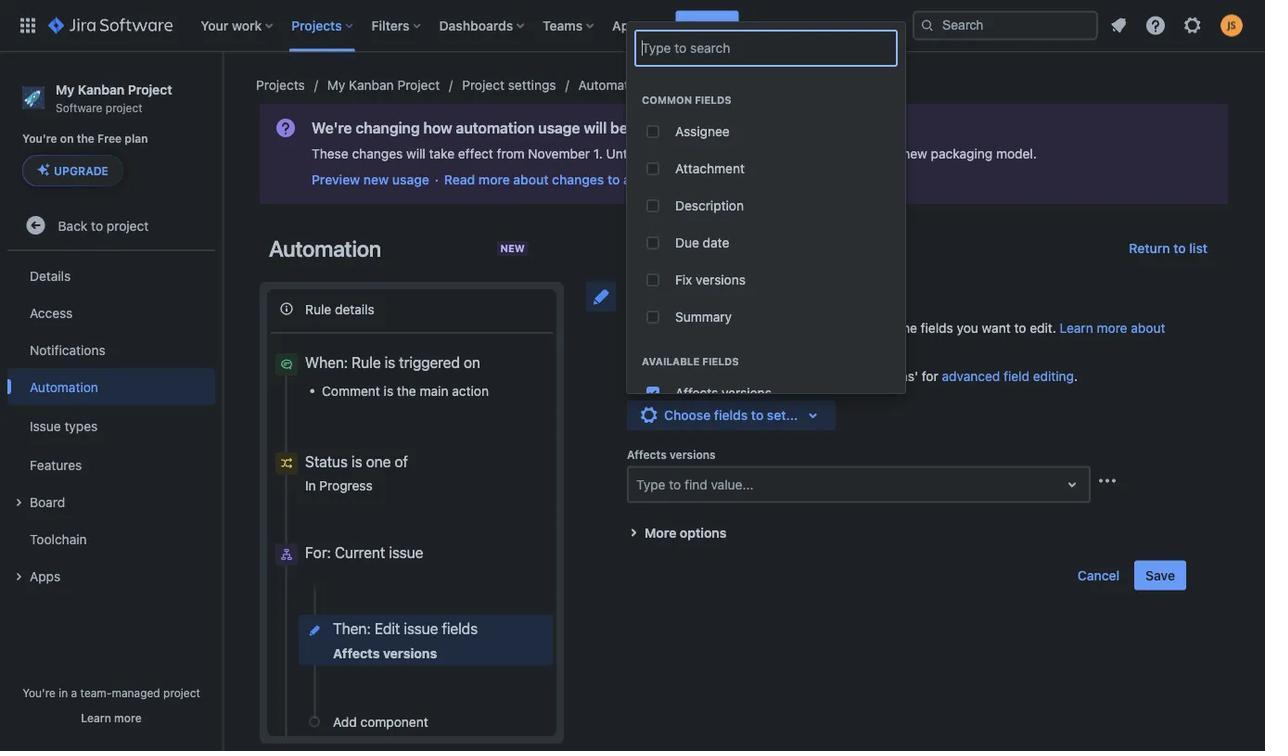 Task type: locate. For each thing, give the bounding box(es) containing it.
usage
[[538, 119, 580, 137], [802, 146, 838, 161], [392, 172, 429, 187]]

learn down team-
[[81, 712, 111, 725]]

on for when: rule is triggered on
[[464, 354, 481, 372]]

1 vertical spatial affects
[[627, 449, 667, 462]]

changes down november
[[552, 172, 604, 187]]

my up software
[[56, 82, 74, 97]]

edit up set at top
[[627, 286, 659, 308]]

1 horizontal spatial about
[[1132, 321, 1166, 336]]

you left the want
[[957, 321, 979, 336]]

0 vertical spatial projects
[[292, 18, 342, 33]]

fields down additional
[[714, 408, 748, 423]]

action right "main"
[[452, 383, 489, 399]]

in left the jira
[[704, 119, 717, 137]]

2 vertical spatial on
[[464, 354, 481, 372]]

expand image
[[802, 405, 824, 427], [623, 522, 645, 544]]

project up "details" link
[[107, 218, 149, 233]]

more
[[479, 172, 510, 187], [1097, 321, 1128, 336], [114, 712, 142, 725]]

1 horizontal spatial kanban
[[349, 77, 394, 93]]

when:
[[305, 354, 348, 372]]

list
[[1190, 241, 1208, 256]]

more options button
[[623, 522, 1187, 544]]

1 expand image from the top
[[7, 492, 30, 514]]

these
[[312, 146, 349, 161]]

automation link
[[579, 74, 647, 97], [7, 369, 215, 406]]

in inside we're changing how automation usage will be measured in jira cloud these changes will take effect from november 1. until then, you can preview your usage under the new packaging model.
[[704, 119, 717, 137]]

open image
[[1062, 474, 1084, 496]]

rule left details
[[305, 301, 332, 317]]

0 vertical spatial expand image
[[802, 405, 824, 427]]

set values for fields on the issue. simply add the fields you want to edit.
[[627, 321, 1057, 336]]

on up upgrade button
[[60, 132, 74, 145]]

for: current issue button
[[271, 539, 553, 574]]

features
[[30, 457, 82, 473]]

to left 'edit.'
[[1015, 321, 1027, 336]]

project right the managed
[[163, 687, 200, 700]]

0 vertical spatial automation link
[[579, 74, 647, 97]]

affects up type
[[627, 449, 667, 462]]

kanban inside 'my kanban project software project'
[[78, 82, 125, 97]]

managed
[[112, 687, 160, 700]]

fields up "assignee"
[[695, 94, 732, 106]]

summary button
[[627, 299, 906, 336]]

1 horizontal spatial learn
[[1060, 321, 1094, 336]]

automation up from
[[456, 119, 535, 137]]

0 vertical spatial on
[[60, 132, 74, 145]]

my inside 'my kanban project software project'
[[56, 82, 74, 97]]

more inside learn more about edit issue action
[[1097, 321, 1128, 336]]

will left take
[[406, 146, 426, 161]]

kanban up software
[[78, 82, 125, 97]]

apps down toolchain
[[30, 569, 61, 584]]

projects right work
[[292, 18, 342, 33]]

banner
[[0, 0, 1266, 52]]

details
[[30, 268, 71, 283]]

you left can
[[672, 146, 693, 161]]

expand image down features
[[7, 492, 30, 514]]

2 horizontal spatial affects
[[676, 386, 719, 401]]

duplicate image
[[711, 286, 734, 308]]

2 horizontal spatial project
[[462, 77, 505, 93]]

usage up november
[[538, 119, 580, 137]]

None text field
[[637, 476, 640, 494]]

1 vertical spatial learn
[[81, 712, 111, 725]]

edit.
[[1030, 321, 1057, 336]]

about down return
[[1132, 321, 1166, 336]]

my up we're
[[327, 77, 346, 93]]

1 vertical spatial affects versions
[[627, 449, 716, 462]]

expand image inside apps button
[[7, 566, 30, 589]]

versions up 'choose fields to set...'
[[722, 386, 772, 401]]

0 horizontal spatial new
[[364, 172, 389, 187]]

1 vertical spatial delete image
[[526, 620, 548, 642]]

apps button
[[7, 558, 215, 595]]

back
[[58, 218, 88, 233]]

0 vertical spatial more
[[479, 172, 510, 187]]

1 vertical spatial packaging
[[696, 172, 760, 187]]

affects versions button
[[627, 375, 906, 412]]

configure image
[[638, 405, 661, 427]]

apps inside apps popup button
[[613, 18, 644, 33]]

help image
[[1145, 14, 1167, 37]]

learn right 'edit.'
[[1060, 321, 1094, 336]]

1 horizontal spatial automation
[[624, 172, 693, 187]]

affects up choose
[[676, 386, 719, 401]]

0 horizontal spatial changes
[[352, 146, 403, 161]]

automation down 'then,'
[[624, 172, 693, 187]]

0 horizontal spatial usage
[[392, 172, 429, 187]]

in left a
[[59, 687, 68, 700]]

0 horizontal spatial on
[[60, 132, 74, 145]]

1 vertical spatial rule
[[352, 354, 381, 372]]

2 vertical spatial affects versions
[[333, 646, 437, 661]]

new right under
[[903, 146, 928, 161]]

0 horizontal spatial expand image
[[623, 522, 645, 544]]

more inside button
[[114, 712, 142, 725]]

for right options'
[[922, 369, 939, 384]]

add
[[872, 321, 895, 336]]

automation link for notifications
[[7, 369, 215, 406]]

triggered
[[399, 354, 460, 372]]

rule up the "comment"
[[352, 354, 381, 372]]

on right triggered
[[464, 354, 481, 372]]

apps right teams popup button
[[613, 18, 644, 33]]

0 horizontal spatial rule
[[305, 301, 332, 317]]

0 vertical spatial action
[[688, 339, 725, 354]]

edit issue image
[[590, 286, 612, 308]]

project settings link
[[462, 74, 556, 97]]

apps
[[613, 18, 644, 33], [30, 569, 61, 584]]

2 vertical spatial more
[[114, 712, 142, 725]]

0 vertical spatial in
[[704, 119, 717, 137]]

versions down then: edit issue fields
[[383, 646, 437, 661]]

search image
[[921, 18, 935, 33]]

1 vertical spatial changes
[[552, 172, 604, 187]]

0 vertical spatial usage
[[538, 119, 580, 137]]

from
[[497, 146, 525, 161]]

is inside status is one of in progress
[[352, 453, 362, 470]]

edit right then:
[[375, 620, 400, 638]]

we're
[[312, 119, 352, 137]]

upgrade button
[[23, 156, 122, 186]]

2 horizontal spatial on
[[749, 321, 764, 336]]

1 vertical spatial automation link
[[7, 369, 215, 406]]

learn for learn more
[[81, 712, 111, 725]]

0 vertical spatial affects
[[676, 386, 719, 401]]

automation down notifications
[[30, 379, 98, 395]]

take
[[429, 146, 455, 161]]

Type to search field
[[637, 32, 896, 65]]

expand image
[[7, 492, 30, 514], [7, 566, 30, 589]]

due
[[676, 235, 700, 251]]

fields
[[695, 94, 732, 106], [713, 321, 745, 336], [921, 321, 954, 336], [703, 356, 739, 368], [714, 408, 748, 423], [442, 620, 478, 638]]

of
[[395, 453, 408, 470]]

2 horizontal spatial automation
[[579, 77, 647, 93]]

2 horizontal spatial more
[[1097, 321, 1128, 336]]

2 vertical spatial affects
[[333, 646, 380, 661]]

issue up available
[[654, 339, 685, 354]]

1 vertical spatial projects
[[256, 77, 305, 93]]

2 vertical spatial is
[[352, 453, 362, 470]]

fields right add
[[921, 321, 954, 336]]

description
[[676, 198, 744, 213]]

project left settings
[[462, 77, 505, 93]]

project settings
[[462, 77, 556, 93]]

changing
[[356, 119, 420, 137]]

automation link up types
[[7, 369, 215, 406]]

packaging down preview
[[696, 172, 760, 187]]

changes inside we're changing how automation usage will be measured in jira cloud these changes will take effect from november 1. until then, you can preview your usage under the new packaging model.
[[352, 146, 403, 161]]

1 horizontal spatial automation
[[269, 236, 381, 262]]

0 horizontal spatial about
[[514, 172, 549, 187]]

automation up be
[[579, 77, 647, 93]]

save
[[1146, 568, 1176, 583]]

issue
[[663, 286, 706, 308], [654, 339, 685, 354], [389, 544, 423, 562], [404, 620, 438, 638]]

my kanban project link
[[327, 74, 440, 97]]

0 horizontal spatial will
[[406, 146, 426, 161]]

project up plan
[[106, 101, 143, 114]]

affects versions
[[676, 386, 772, 401], [627, 449, 716, 462], [333, 646, 437, 661]]

0 vertical spatial delete image
[[734, 286, 756, 308]]

details link
[[7, 257, 215, 294]]

1 vertical spatial about
[[1132, 321, 1166, 336]]

0 vertical spatial learn
[[1060, 321, 1094, 336]]

1 you're from the top
[[22, 132, 57, 145]]

expand image right set...
[[802, 405, 824, 427]]

1 vertical spatial edit
[[627, 339, 650, 354]]

1 horizontal spatial you
[[957, 321, 979, 336]]

0 horizontal spatial my
[[56, 82, 74, 97]]

you're left a
[[22, 687, 56, 700]]

1 horizontal spatial my
[[327, 77, 346, 93]]

my for my kanban project
[[327, 77, 346, 93]]

1 horizontal spatial project
[[398, 77, 440, 93]]

will left be
[[584, 119, 607, 137]]

0 vertical spatial you
[[672, 146, 693, 161]]

appswitcher icon image
[[17, 14, 39, 37]]

automation for notifications
[[30, 379, 98, 395]]

0 vertical spatial changes
[[352, 146, 403, 161]]

available
[[642, 356, 700, 368]]

affects versions down then: edit issue fields
[[333, 646, 437, 661]]

fields down duplicate image
[[713, 321, 745, 336]]

affects down then:
[[333, 646, 380, 661]]

projects inside popup button
[[292, 18, 342, 33]]

1 horizontal spatial packaging
[[931, 146, 993, 161]]

on down the fix versions button
[[749, 321, 764, 336]]

'more
[[833, 369, 867, 384]]

group
[[7, 252, 215, 601]]

versions up type to find value...
[[670, 449, 716, 462]]

1 vertical spatial project
[[107, 218, 149, 233]]

dashboards button
[[434, 11, 532, 40]]

project for my kanban project software project
[[128, 82, 172, 97]]

then: edit issue fields
[[333, 620, 478, 638]]

1 vertical spatial more
[[1097, 321, 1128, 336]]

read
[[444, 172, 475, 187]]

expand image down toolchain
[[7, 566, 30, 589]]

jira software image
[[48, 14, 173, 37], [48, 14, 173, 37]]

learn inside learn more about edit issue action
[[1060, 321, 1094, 336]]

0 horizontal spatial you
[[672, 146, 693, 161]]

to left set...
[[752, 408, 764, 423]]

toolchain link
[[7, 521, 215, 558]]

rule details button
[[271, 293, 553, 325]]

the
[[77, 132, 95, 145], [880, 146, 900, 161], [767, 321, 787, 336], [898, 321, 918, 336], [397, 383, 416, 399]]

automation link up be
[[579, 74, 647, 97]]

issue inside learn more about edit issue action
[[654, 339, 685, 354]]

simply
[[828, 321, 869, 336]]

0 horizontal spatial action
[[452, 383, 489, 399]]

software
[[56, 101, 102, 114]]

on
[[60, 132, 74, 145], [749, 321, 764, 336], [464, 354, 481, 372]]

1 vertical spatial new
[[364, 172, 389, 187]]

for right values
[[693, 321, 709, 336]]

about down from
[[514, 172, 549, 187]]

packaging left model.
[[931, 146, 993, 161]]

on for set values for fields on the issue. simply add the fields you want to edit.
[[749, 321, 764, 336]]

1 horizontal spatial delete image
[[734, 286, 756, 308]]

automation for project settings
[[579, 77, 647, 93]]

1 vertical spatial expand image
[[7, 566, 30, 589]]

is down when: rule is triggered on
[[384, 383, 394, 399]]

0 horizontal spatial kanban
[[78, 82, 125, 97]]

the left free in the top left of the page
[[77, 132, 95, 145]]

you're up upgrade button
[[22, 132, 57, 145]]

changes up the preview new usage button
[[352, 146, 403, 161]]

new right 'preview'
[[364, 172, 389, 187]]

2 you're from the top
[[22, 687, 56, 700]]

preview new usage · read more about changes to automation packaging
[[312, 172, 760, 187]]

usage right your
[[802, 146, 838, 161]]

delete image for edit issue
[[734, 286, 756, 308]]

options'
[[870, 369, 919, 384]]

type to find value...
[[637, 477, 754, 492]]

issue right current
[[389, 544, 423, 562]]

expand image for apps
[[7, 566, 30, 589]]

0 vertical spatial automation
[[456, 119, 535, 137]]

1 vertical spatial in
[[59, 687, 68, 700]]

the right under
[[880, 146, 900, 161]]

0 horizontal spatial learn
[[81, 712, 111, 725]]

the inside we're changing how automation usage will be measured in jira cloud these changes will take effect from november 1. until then, you can preview your usage under the new packaging model.
[[880, 146, 900, 161]]

preview
[[312, 172, 360, 187]]

is up "comment is the main action"
[[385, 354, 395, 372]]

more down the managed
[[114, 712, 142, 725]]

new
[[903, 146, 928, 161], [364, 172, 389, 187]]

type
[[637, 477, 666, 492]]

automation up rule details
[[269, 236, 381, 262]]

in
[[305, 478, 316, 494]]

expand image down type
[[623, 522, 645, 544]]

to right back
[[91, 218, 103, 233]]

automation inside we're changing how automation usage will be measured in jira cloud these changes will take effect from november 1. until then, you can preview your usage under the new packaging model.
[[456, 119, 535, 137]]

more right 'edit.'
[[1097, 321, 1128, 336]]

1 horizontal spatial automation link
[[579, 74, 647, 97]]

1 vertical spatial you're
[[22, 687, 56, 700]]

delete image
[[734, 286, 756, 308], [526, 620, 548, 642]]

more down from
[[479, 172, 510, 187]]

value...
[[711, 477, 754, 492]]

rule
[[305, 301, 332, 317], [352, 354, 381, 372]]

versions right the fix
[[696, 272, 746, 288]]

0 vertical spatial for
[[693, 321, 709, 336]]

action up available fields
[[688, 339, 725, 354]]

0 horizontal spatial for
[[693, 321, 709, 336]]

0 vertical spatial expand image
[[7, 492, 30, 514]]

2 vertical spatial usage
[[392, 172, 429, 187]]

project inside 'my kanban project software project'
[[128, 82, 172, 97]]

1 vertical spatial is
[[384, 383, 394, 399]]

is left one
[[352, 453, 362, 470]]

0 horizontal spatial project
[[128, 82, 172, 97]]

learn inside learn more button
[[81, 712, 111, 725]]

kanban for my kanban project software project
[[78, 82, 125, 97]]

packaging
[[931, 146, 993, 161], [696, 172, 760, 187]]

you're
[[22, 132, 57, 145], [22, 687, 56, 700]]

1 horizontal spatial on
[[464, 354, 481, 372]]

learn more about edit issue action link
[[627, 321, 1166, 354]]

0 horizontal spatial apps
[[30, 569, 61, 584]]

project up plan
[[128, 82, 172, 97]]

kanban up changing
[[349, 77, 394, 93]]

add component
[[333, 715, 428, 730]]

versions
[[696, 272, 746, 288], [722, 386, 772, 401], [670, 449, 716, 462], [383, 646, 437, 661]]

you're for you're on the free plan
[[22, 132, 57, 145]]

1 vertical spatial usage
[[802, 146, 838, 161]]

2 vertical spatial automation
[[30, 379, 98, 395]]

1 horizontal spatial apps
[[613, 18, 644, 33]]

1 horizontal spatial new
[[903, 146, 928, 161]]

board
[[30, 494, 65, 510]]

usage left "·"
[[392, 172, 429, 187]]

project up how
[[398, 77, 440, 93]]

to left list
[[1174, 241, 1187, 256]]

projects right the sidebar navigation image
[[256, 77, 305, 93]]

affects versions up type
[[627, 449, 716, 462]]

expand image inside board button
[[7, 492, 30, 514]]

project
[[398, 77, 440, 93], [462, 77, 505, 93], [128, 82, 172, 97]]

advanced field editing link
[[942, 369, 1075, 384]]

affects versions down additional
[[676, 386, 772, 401]]

projects for projects popup button
[[292, 18, 342, 33]]

the right add
[[898, 321, 918, 336]]

to
[[627, 369, 642, 384]]

return
[[1130, 241, 1171, 256]]

0 horizontal spatial automation
[[30, 379, 98, 395]]

banner containing your work
[[0, 0, 1266, 52]]

0 vertical spatial new
[[903, 146, 928, 161]]

field
[[1004, 369, 1030, 384]]

access
[[30, 305, 73, 320]]

duplicate image
[[504, 620, 526, 642]]

model.
[[997, 146, 1037, 161]]

your
[[201, 18, 229, 33]]

access link
[[7, 294, 215, 331]]

1 vertical spatial will
[[406, 146, 426, 161]]

affects inside button
[[676, 386, 719, 401]]

component
[[361, 715, 428, 730]]

0 horizontal spatial delete image
[[526, 620, 548, 642]]

1 horizontal spatial action
[[688, 339, 725, 354]]

2 expand image from the top
[[7, 566, 30, 589]]

free
[[98, 132, 122, 145]]

0 vertical spatial project
[[106, 101, 143, 114]]

1 vertical spatial apps
[[30, 569, 61, 584]]

to
[[608, 172, 620, 187], [91, 218, 103, 233], [1174, 241, 1187, 256], [1015, 321, 1027, 336], [752, 408, 764, 423], [669, 477, 681, 492]]

0 vertical spatial affects versions
[[676, 386, 772, 401]]

notifications image
[[1108, 14, 1130, 37]]

learn
[[1060, 321, 1094, 336], [81, 712, 111, 725]]

issue.
[[790, 321, 825, 336]]

2 horizontal spatial usage
[[802, 146, 838, 161]]

edit down set at top
[[627, 339, 650, 354]]

fields left duplicate icon
[[442, 620, 478, 638]]

1 vertical spatial expand image
[[623, 522, 645, 544]]



Task type: describe. For each thing, give the bounding box(es) containing it.
1 horizontal spatial rule
[[352, 354, 381, 372]]

sidebar navigation image
[[202, 74, 243, 111]]

settings image
[[1182, 14, 1205, 37]]

new
[[501, 242, 525, 254]]

create
[[687, 18, 728, 33]]

to inside dropdown button
[[752, 408, 764, 423]]

until
[[607, 146, 634, 161]]

back to project
[[58, 218, 149, 233]]

to inside button
[[1174, 241, 1187, 256]]

then,
[[638, 146, 668, 161]]

effect
[[458, 146, 494, 161]]

to left find
[[669, 477, 681, 492]]

fix
[[676, 272, 693, 288]]

cancel
[[1078, 568, 1120, 583]]

when: rule is triggered on
[[305, 354, 481, 372]]

display
[[645, 369, 687, 384]]

your
[[772, 146, 799, 161]]

2 vertical spatial project
[[163, 687, 200, 700]]

date
[[703, 235, 730, 251]]

you're on the free plan
[[22, 132, 148, 145]]

0 vertical spatial about
[[514, 172, 549, 187]]

project inside 'my kanban project software project'
[[106, 101, 143, 114]]

my kanban project software project
[[56, 82, 172, 114]]

kanban for my kanban project
[[349, 77, 394, 93]]

rule inside button
[[305, 301, 332, 317]]

delete image for then: edit issue fields
[[526, 620, 548, 642]]

·
[[435, 172, 439, 187]]

expand image for board
[[7, 492, 30, 514]]

dashboards
[[439, 18, 513, 33]]

attachment
[[676, 161, 745, 176]]

choose
[[664, 408, 711, 423]]

the left issue.
[[767, 321, 787, 336]]

find
[[685, 477, 708, 492]]

to display additional fields, select 'more options' for advanced field editing .
[[627, 369, 1078, 384]]

add component button
[[299, 707, 553, 738]]

learn more about edit issue action
[[627, 321, 1166, 354]]

progress
[[320, 478, 373, 494]]

primary element
[[11, 0, 913, 52]]

settings
[[508, 77, 556, 93]]

november
[[528, 146, 590, 161]]

issue right then:
[[404, 620, 438, 638]]

plan
[[125, 132, 148, 145]]

learn more
[[81, 712, 142, 725]]

1 vertical spatial automation
[[269, 236, 381, 262]]

group containing details
[[7, 252, 215, 601]]

my kanban project
[[327, 77, 440, 93]]

to down the until
[[608, 172, 620, 187]]

1 horizontal spatial usage
[[538, 119, 580, 137]]

select operation image
[[1097, 470, 1119, 492]]

Search field
[[913, 11, 1099, 40]]

team-
[[80, 687, 112, 700]]

notifications link
[[7, 331, 215, 369]]

save button
[[1135, 561, 1187, 591]]

filters button
[[366, 11, 428, 40]]

teams button
[[537, 11, 602, 40]]

2 vertical spatial edit
[[375, 620, 400, 638]]

edit inside learn more about edit issue action
[[627, 339, 650, 354]]

advanced
[[942, 369, 1001, 384]]

return to list button
[[1119, 234, 1219, 264]]

new inside we're changing how automation usage will be measured in jira cloud these changes will take effect from november 1. until then, you can preview your usage under the new packaging model.
[[903, 146, 928, 161]]

fields,
[[753, 369, 789, 384]]

1 horizontal spatial expand image
[[802, 405, 824, 427]]

my for my kanban project software project
[[56, 82, 74, 97]]

action inside learn more about edit issue action
[[688, 339, 725, 354]]

apps inside apps button
[[30, 569, 61, 584]]

your work
[[201, 18, 262, 33]]

you're for you're in a team-managed project
[[22, 687, 56, 700]]

1 horizontal spatial will
[[584, 119, 607, 137]]

affects versions inside button
[[676, 386, 772, 401]]

1 vertical spatial automation
[[624, 172, 693, 187]]

about inside learn more about edit issue action
[[1132, 321, 1166, 336]]

projects for projects link in the top of the page
[[256, 77, 305, 93]]

assignee button
[[627, 113, 906, 150]]

you inside we're changing how automation usage will be measured in jira cloud these changes will take effect from november 1. until then, you can preview your usage under the new packaging model.
[[672, 146, 693, 161]]

edit issue
[[627, 286, 706, 308]]

is for one
[[352, 453, 362, 470]]

board button
[[7, 484, 215, 521]]

1 vertical spatial you
[[957, 321, 979, 336]]

issue inside button
[[389, 544, 423, 562]]

more for learn more
[[114, 712, 142, 725]]

versions inside common fields group
[[696, 272, 746, 288]]

summary
[[676, 309, 732, 325]]

your work button
[[195, 11, 280, 40]]

due date
[[676, 235, 730, 251]]

choose fields to set... button
[[627, 401, 835, 431]]

common fields
[[642, 94, 732, 106]]

description button
[[627, 187, 906, 225]]

the left "main"
[[397, 383, 416, 399]]

issue types
[[30, 418, 98, 434]]

status
[[305, 453, 348, 470]]

apps button
[[607, 11, 663, 40]]

current
[[335, 544, 385, 562]]

preview
[[722, 146, 769, 161]]

measured
[[632, 119, 701, 137]]

return to list
[[1130, 241, 1208, 256]]

attachment button
[[627, 150, 906, 187]]

fix versions button
[[627, 262, 906, 299]]

0 vertical spatial edit
[[627, 286, 659, 308]]

1 vertical spatial for
[[922, 369, 939, 384]]

you're in a team-managed project
[[22, 687, 200, 700]]

0 vertical spatial is
[[385, 354, 395, 372]]

fields up additional
[[703, 356, 739, 368]]

features link
[[7, 447, 215, 484]]

available fields
[[642, 356, 739, 368]]

versions inside available fields group
[[722, 386, 772, 401]]

1 horizontal spatial more
[[479, 172, 510, 187]]

your profile and settings image
[[1221, 14, 1244, 37]]

back to project link
[[7, 207, 215, 244]]

more
[[645, 525, 677, 541]]

select
[[793, 369, 829, 384]]

teams
[[543, 18, 583, 33]]

set...
[[767, 408, 798, 423]]

work
[[232, 18, 262, 33]]

status is one of in progress
[[305, 453, 408, 494]]

project for my kanban project
[[398, 77, 440, 93]]

details
[[335, 301, 375, 317]]

under
[[842, 146, 877, 161]]

assignee
[[676, 124, 730, 139]]

1 horizontal spatial affects
[[627, 449, 667, 462]]

issue
[[30, 418, 61, 434]]

automation link for project settings
[[579, 74, 647, 97]]

common fields group
[[627, 74, 906, 341]]

then:
[[333, 620, 371, 638]]

cloud
[[750, 119, 790, 137]]

fields inside dropdown button
[[714, 408, 748, 423]]

learn for learn more about edit issue action
[[1060, 321, 1094, 336]]

values
[[651, 321, 689, 336]]

one
[[366, 453, 391, 470]]

is for the
[[384, 383, 394, 399]]

due date button
[[627, 225, 906, 262]]

1 horizontal spatial changes
[[552, 172, 604, 187]]

more for learn more about edit issue action
[[1097, 321, 1128, 336]]

additional
[[691, 369, 750, 384]]

rule details
[[305, 301, 375, 317]]

available fields group
[[627, 336, 906, 752]]

issue up summary
[[663, 286, 706, 308]]

toolchain
[[30, 532, 87, 547]]

packaging inside we're changing how automation usage will be measured in jira cloud these changes will take effect from november 1. until then, you can preview your usage under the new packaging model.
[[931, 146, 993, 161]]

issue types link
[[7, 406, 215, 447]]

notifications
[[30, 342, 105, 358]]

0 horizontal spatial affects
[[333, 646, 380, 661]]



Task type: vqa. For each thing, say whether or not it's contained in the screenshot.
TEMPLATES
no



